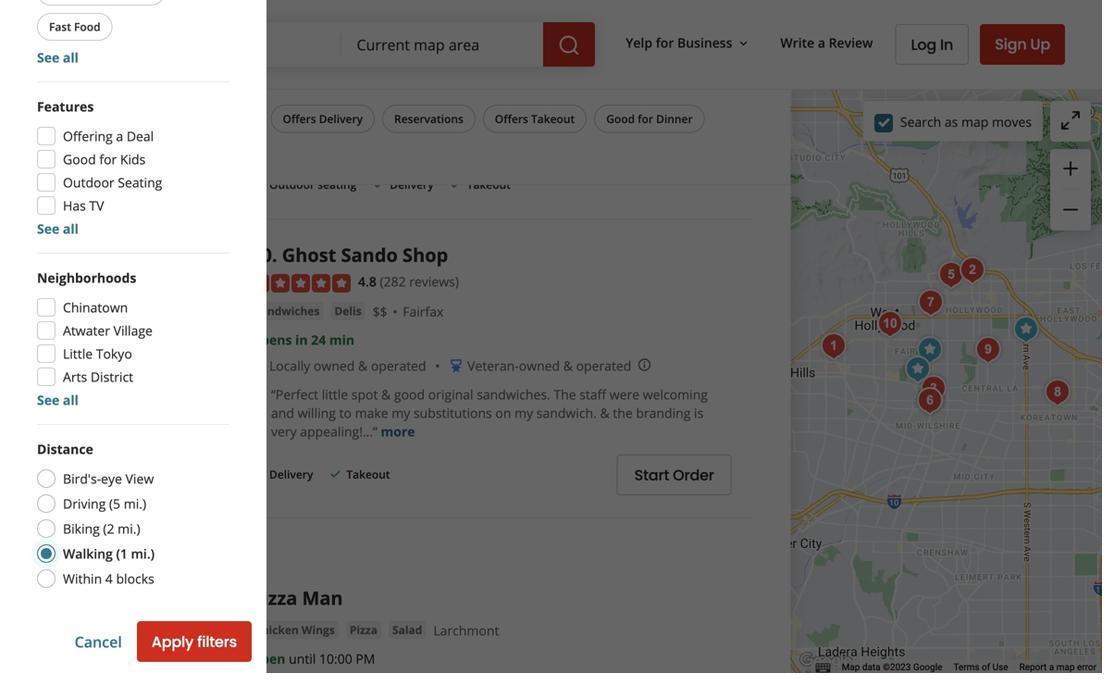 Task type: vqa. For each thing, say whether or not it's contained in the screenshot.
FARMHOUSE KITCHEN THAI CUISINE icon
no



Task type: locate. For each thing, give the bounding box(es) containing it.
0 vertical spatial slideshow element
[[59, 0, 229, 159]]

0 vertical spatial very
[[486, 123, 512, 140]]

0 vertical spatial pizza
[[251, 585, 297, 610]]

16 checkmark v2 image for takeout
[[449, 177, 463, 191]]

atwater
[[63, 322, 110, 339]]

pizza inside button
[[350, 622, 378, 637]]

use
[[993, 662, 1009, 673]]

$$ for windsor square
[[565, 50, 580, 68]]

met her at a bar image
[[913, 381, 950, 418]]

1 vertical spatial slideshow element
[[59, 242, 229, 411]]

(new)
[[311, 50, 343, 66]]

previous image up features
[[67, 63, 89, 85]]

1 vertical spatial takeout
[[467, 177, 511, 192]]

0 vertical spatial until
[[289, 78, 316, 96]]

None search field
[[141, 22, 599, 67]]

very inside ""perfect little spot & good original sandwiches. the staff were welcoming and willing to make my substitutions on my sandwich. & the branding is very appealing!…""
[[271, 422, 297, 440]]

see up neighborhoods
[[37, 220, 59, 237]]

takeout
[[531, 111, 575, 126], [467, 177, 511, 192], [347, 467, 390, 482]]

was down '1:30pm'
[[459, 123, 483, 140]]

on inside ""perfect little spot & good original sandwiches. the staff were welcoming and willing to make my substitutions on my sandwich. & the branding is very appealing!…""
[[496, 404, 511, 422]]

2 vertical spatial slideshow element
[[59, 585, 229, 673]]

all for "see all" button inside see all group
[[63, 49, 79, 66]]

0 vertical spatial mi.)
[[124, 495, 146, 512]]

0 vertical spatial pm
[[356, 78, 375, 96]]

a right write
[[818, 34, 826, 51]]

friendly.
[[515, 123, 565, 140]]

1 vertical spatial the
[[613, 404, 633, 422]]

0 horizontal spatial very
[[271, 422, 297, 440]]

1 horizontal spatial and
[[271, 404, 294, 422]]

report a map error link
[[1020, 662, 1097, 673]]

&
[[415, 50, 423, 66], [358, 357, 368, 374], [564, 357, 573, 374], [381, 385, 391, 403], [600, 404, 610, 422]]

delivery left 16 checkmark v2 image
[[269, 467, 313, 482]]

& up spot
[[358, 357, 368, 374]]

see all down arts
[[37, 391, 79, 409]]

0 horizontal spatial great white image
[[59, 0, 229, 159]]

great white image
[[59, 0, 229, 159], [970, 331, 1007, 368]]

& inside button
[[415, 50, 423, 66]]

on inside "came here on a tuesday at 1:30pm and it was packed. however, only waited 10 min for a table. staff was very friendly. we all got the green juice which was…"
[[345, 104, 361, 122]]

0 vertical spatial map
[[962, 113, 989, 130]]

3 see all button from the top
[[37, 391, 79, 409]]

sandwiches button
[[251, 302, 323, 320]]

1 vertical spatial reviews)
[[409, 273, 459, 290]]

pm
[[356, 78, 375, 96], [356, 650, 375, 667]]

owned up 'the'
[[519, 357, 560, 374]]

operated up staff
[[576, 357, 632, 374]]

staff
[[580, 385, 606, 403]]

here
[[314, 104, 342, 122]]

filters group
[[37, 105, 709, 169]]

2 open from the top
[[251, 650, 286, 667]]

pizza for pizza
[[350, 622, 378, 637]]

1 vertical spatial previous image
[[67, 316, 89, 338]]

new
[[98, 148, 123, 163]]

good down the offering
[[63, 150, 96, 168]]

16 chevron down v2 image
[[736, 36, 751, 51]]

3 see from the top
[[37, 391, 59, 409]]

16 checkmark v2 image for delivery
[[372, 177, 386, 191]]

16 veteran owned v2 image
[[449, 358, 464, 373]]

1 previous image from the top
[[67, 63, 89, 85]]

$$ right bars
[[565, 50, 580, 68]]

0 vertical spatial takeout
[[531, 111, 575, 126]]

is
[[694, 404, 704, 422]]

see all button for features
[[37, 220, 79, 237]]

very down '1:30pm'
[[486, 123, 512, 140]]

see down fast
[[37, 49, 59, 66]]

1 horizontal spatial map
[[1057, 662, 1075, 673]]

see all button down arts
[[37, 391, 79, 409]]

10 left ghost
[[251, 242, 272, 267]]

option group
[[37, 440, 230, 591]]

min inside "came here on a tuesday at 1:30pm and it was packed. however, only waited 10 min for a table. staff was very friendly. we all got the green juice which was…"
[[333, 123, 356, 140]]

owned
[[314, 357, 355, 374], [519, 357, 560, 374]]

deal
[[127, 127, 154, 145]]

2 open until 10:00 pm from the top
[[251, 650, 375, 667]]

0 vertical spatial min
[[333, 123, 356, 140]]

mi.) right (2
[[118, 520, 140, 537]]

open until 10:00 pm down wings
[[251, 650, 375, 667]]

a for write a review
[[818, 34, 826, 51]]

good right packed.
[[607, 111, 635, 126]]

2 horizontal spatial delivery
[[390, 177, 434, 192]]

2 reviews) from the top
[[409, 273, 459, 290]]

min up was…"
[[333, 123, 356, 140]]

1 horizontal spatial owned
[[519, 357, 560, 374]]

a
[[818, 34, 826, 51], [364, 104, 371, 122], [381, 123, 388, 140], [116, 127, 123, 145], [1050, 662, 1055, 673]]

1 vertical spatial open until 10:00 pm
[[251, 650, 375, 667]]

all
[[63, 49, 79, 66], [591, 123, 604, 140], [63, 220, 79, 237], [63, 391, 79, 409]]

delivery down the table.
[[390, 177, 434, 192]]

pizza man link
[[251, 585, 343, 610]]

1 vertical spatial see all
[[37, 220, 79, 237]]

1 horizontal spatial delivery
[[319, 111, 363, 126]]

all inside "came here on a tuesday at 1:30pm and it was packed. however, only waited 10 min for a table. staff was very friendly. we all got the green juice which was…"
[[591, 123, 604, 140]]

cancel
[[75, 632, 122, 651]]

good inside button
[[607, 111, 635, 126]]

veteran-
[[468, 357, 519, 374]]

1 see all button from the top
[[37, 49, 79, 66]]

0 vertical spatial 10
[[315, 123, 330, 140]]

features
[[37, 98, 94, 115]]

next image
[[199, 659, 221, 673]]

willing
[[298, 404, 336, 422]]

0 horizontal spatial $$
[[373, 303, 388, 320]]

10:00 up the here
[[319, 78, 352, 96]]

offering a deal
[[63, 127, 154, 145]]

2 vertical spatial takeout
[[347, 467, 390, 482]]

bars
[[529, 50, 554, 66]]

salad button
[[389, 621, 426, 639]]

1 vertical spatial see
[[37, 220, 59, 237]]

0 vertical spatial see all button
[[37, 49, 79, 66]]

pizza left salad in the bottom left of the page
[[350, 622, 378, 637]]

the inside ""perfect little spot & good original sandwiches. the staff were welcoming and willing to make my substitutions on my sandwich. & the branding is very appealing!…""
[[613, 404, 633, 422]]

1 open until 10:00 pm from the top
[[251, 78, 375, 96]]

on down sandwiches.
[[496, 404, 511, 422]]

very down "perfect
[[271, 422, 297, 440]]

0 horizontal spatial takeout
[[347, 467, 390, 482]]

2 10:00 from the top
[[319, 650, 352, 667]]

1 vertical spatial good
[[63, 150, 96, 168]]

on right the here
[[345, 104, 361, 122]]

offers inside offers delivery button
[[283, 111, 316, 126]]

16 filter v2 image
[[53, 112, 68, 127]]

1 vertical spatial open
[[251, 650, 286, 667]]

ghost sando shop image
[[59, 242, 229, 411]]

see all down has
[[37, 220, 79, 237]]

0 horizontal spatial delivery
[[269, 467, 313, 482]]

0 horizontal spatial map
[[962, 113, 989, 130]]

were
[[610, 385, 640, 403]]

0 vertical spatial open
[[251, 78, 286, 96]]

1 vertical spatial see all button
[[37, 220, 79, 237]]

0 horizontal spatial outdoor
[[63, 174, 114, 191]]

0 vertical spatial reviews)
[[409, 20, 459, 38]]

10
[[315, 123, 330, 140], [251, 242, 272, 267]]

zoom in image
[[1060, 157, 1082, 180]]

0 vertical spatial 10:00
[[319, 78, 352, 96]]

1 vertical spatial on
[[496, 404, 511, 422]]

2 see from the top
[[37, 220, 59, 237]]

search image
[[558, 34, 580, 57]]

0 vertical spatial on
[[345, 104, 361, 122]]

for down offering a deal
[[99, 150, 117, 168]]

for left green
[[638, 111, 654, 126]]

0 horizontal spatial good
[[63, 150, 96, 168]]

mi.) right (5
[[124, 495, 146, 512]]

4.1 star rating image
[[251, 21, 351, 40]]

all down fast food button at left
[[63, 49, 79, 66]]

filters
[[197, 631, 237, 652]]

my down sandwiches.
[[515, 404, 533, 422]]

sign up link
[[981, 24, 1066, 65]]

map right as
[[962, 113, 989, 130]]

24
[[311, 331, 326, 348]]

2 operated from the left
[[576, 357, 632, 374]]

0 horizontal spatial 16 checkmark v2 image
[[372, 177, 386, 191]]

slideshow element
[[59, 0, 229, 159], [59, 242, 229, 411], [59, 585, 229, 673]]

min
[[333, 123, 356, 140], [329, 331, 355, 348]]

takeout inside button
[[531, 111, 575, 126]]

delivery up was…"
[[319, 111, 363, 126]]

0 horizontal spatial and
[[75, 148, 96, 163]]

1 horizontal spatial pizza
[[350, 622, 378, 637]]

1 vertical spatial was
[[459, 123, 483, 140]]

1 horizontal spatial good
[[607, 111, 635, 126]]

in
[[941, 34, 954, 55]]

2 offers from the left
[[495, 111, 528, 126]]

1 vertical spatial pizza
[[350, 622, 378, 637]]

breakfast & brunch link
[[355, 49, 470, 68]]

for inside filters group
[[638, 111, 654, 126]]

0 horizontal spatial pizza
[[251, 585, 297, 610]]

until up "came
[[289, 78, 316, 96]]

outdoor for outdoor seating
[[63, 174, 114, 191]]

1 horizontal spatial great white image
[[970, 331, 1007, 368]]

a right report
[[1050, 662, 1055, 673]]

1 operated from the left
[[371, 357, 426, 374]]

& left brunch
[[415, 50, 423, 66]]

breakfast & brunch
[[358, 50, 466, 66]]

2 see all button from the top
[[37, 220, 79, 237]]

on
[[345, 104, 361, 122], [496, 404, 511, 422]]

1 vertical spatial 10:00
[[319, 650, 352, 667]]

outdoor up 'has tv'
[[63, 174, 114, 191]]

keyboard shortcuts image
[[816, 663, 831, 673]]

0 horizontal spatial offers
[[283, 111, 316, 126]]

2 vertical spatial see all
[[37, 391, 79, 409]]

10 down the here
[[315, 123, 330, 140]]

chinatown
[[63, 299, 128, 316]]

for for kids
[[99, 150, 117, 168]]

breakfast
[[358, 50, 412, 66]]

3 see all from the top
[[37, 391, 79, 409]]

cancel button
[[75, 632, 122, 651]]

1 horizontal spatial takeout
[[467, 177, 511, 192]]

reviews)
[[409, 20, 459, 38], [409, 273, 459, 290]]

0 horizontal spatial on
[[345, 104, 361, 122]]

2 owned from the left
[[519, 357, 560, 374]]

delivery inside offers delivery button
[[319, 111, 363, 126]]

1 see from the top
[[37, 49, 59, 66]]

0 vertical spatial open until 10:00 pm
[[251, 78, 375, 96]]

1 horizontal spatial outdoor
[[269, 177, 315, 192]]

reviews) up brunch
[[409, 20, 459, 38]]

$$
[[565, 50, 580, 68], [373, 303, 388, 320]]

search as map moves
[[901, 113, 1032, 130]]

pizza up chicken
[[251, 585, 297, 610]]

& up 'the'
[[564, 357, 573, 374]]

1 vertical spatial great white image
[[970, 331, 1007, 368]]

within
[[63, 570, 102, 587]]

until down chicken wings button
[[289, 650, 316, 667]]

all for "see all" button related to neighborhoods
[[63, 391, 79, 409]]

previous image for 4.8
[[67, 316, 89, 338]]

the
[[631, 123, 650, 140], [613, 404, 633, 422]]

2 16 checkmark v2 image from the left
[[449, 177, 463, 191]]

open down american at the top left of the page
[[251, 78, 286, 96]]

pizza link
[[346, 621, 381, 639]]

0 vertical spatial $$
[[565, 50, 580, 68]]

open for next icon
[[251, 650, 286, 667]]

mi.) right "(1"
[[131, 545, 155, 562]]

see all button down fast
[[37, 49, 79, 66]]

neighborhoods
[[37, 269, 136, 287]]

green
[[654, 123, 689, 140]]

larchmont
[[434, 621, 499, 639]]

2 slideshow element from the top
[[59, 242, 229, 411]]

1 vertical spatial very
[[271, 422, 297, 440]]

see all down fast
[[37, 49, 79, 66]]

1 vertical spatial 10
[[251, 242, 272, 267]]

delis link
[[331, 302, 365, 320]]

hot and new button
[[41, 141, 135, 169]]

& down staff
[[600, 404, 610, 422]]

and left it
[[493, 104, 516, 122]]

0 vertical spatial see
[[37, 49, 59, 66]]

0 horizontal spatial operated
[[371, 357, 426, 374]]

american (new)
[[255, 50, 343, 66]]

sandwiches link
[[251, 302, 323, 320]]

windsor square
[[595, 50, 692, 68]]

outdoor
[[63, 174, 114, 191], [269, 177, 315, 192]]

0 vertical spatial good
[[607, 111, 635, 126]]

offers inside offers takeout button
[[495, 111, 528, 126]]

operated up good at the left of the page
[[371, 357, 426, 374]]

all down has
[[63, 220, 79, 237]]

kfc image
[[900, 351, 937, 388]]

zoom out image
[[1060, 199, 1082, 221]]

1 horizontal spatial operated
[[576, 357, 632, 374]]

log in
[[911, 34, 954, 55]]

1 vertical spatial mi.)
[[118, 520, 140, 537]]

1 owned from the left
[[314, 357, 355, 374]]

as
[[945, 113, 958, 130]]

1 horizontal spatial very
[[486, 123, 512, 140]]

10 inside "came here on a tuesday at 1:30pm and it was packed. however, only waited 10 min for a table. staff was very friendly. we all got the green juice which was…"
[[315, 123, 330, 140]]

all for features "see all" button
[[63, 220, 79, 237]]

map left error at bottom
[[1057, 662, 1075, 673]]

sign
[[995, 34, 1027, 55]]

group
[[37, 97, 230, 238], [1051, 149, 1091, 231], [37, 268, 230, 409]]

1 horizontal spatial 10
[[315, 123, 330, 140]]

walking
[[63, 545, 113, 562]]

1 open from the top
[[251, 78, 286, 96]]

all down arts
[[63, 391, 79, 409]]

2 vertical spatial mi.)
[[131, 545, 155, 562]]

1 horizontal spatial $$
[[565, 50, 580, 68]]

1 reviews) from the top
[[409, 20, 459, 38]]

"came
[[271, 104, 311, 122]]

1 16 checkmark v2 image from the left
[[372, 177, 386, 191]]

1 offers from the left
[[283, 111, 316, 126]]

1 vertical spatial pm
[[356, 650, 375, 667]]

previous image for 4.1
[[67, 63, 89, 85]]

previous image
[[67, 63, 89, 85], [67, 316, 89, 338]]

and down "perfect
[[271, 404, 294, 422]]

1 horizontal spatial on
[[496, 404, 511, 422]]

see up distance
[[37, 391, 59, 409]]

pm down pizza button
[[356, 650, 375, 667]]

16 checkmark v2 image
[[372, 177, 386, 191], [449, 177, 463, 191]]

locally owned & operated
[[269, 357, 426, 374]]

apply
[[152, 631, 194, 652]]

0 vertical spatial the
[[631, 123, 650, 140]]

operated for veteran-owned & operated
[[576, 357, 632, 374]]

1 slideshow element from the top
[[59, 0, 229, 159]]

was up friendly.
[[530, 104, 554, 122]]

map for error
[[1057, 662, 1075, 673]]

0 horizontal spatial owned
[[314, 357, 355, 374]]

2 horizontal spatial takeout
[[531, 111, 575, 126]]

reviews) down shop
[[409, 273, 459, 290]]

a left tuesday
[[364, 104, 371, 122]]

open until 10:00 pm up the here
[[251, 78, 375, 96]]

1 vertical spatial $$
[[373, 303, 388, 320]]

reservations button
[[382, 105, 476, 133]]

0 vertical spatial and
[[493, 104, 516, 122]]

and inside "came here on a tuesday at 1:30pm and it was packed. however, only waited 10 min for a table. staff was very friendly. we all got the green juice which was…"
[[493, 104, 516, 122]]

2 horizontal spatial and
[[493, 104, 516, 122]]

10:00 down wings
[[319, 650, 352, 667]]

takeout for 16 checkmark v2 image
[[347, 467, 390, 482]]

outdoor down which
[[269, 177, 315, 192]]

1 vertical spatial map
[[1057, 662, 1075, 673]]

0 vertical spatial previous image
[[67, 63, 89, 85]]

all right we
[[591, 123, 604, 140]]

2 see all from the top
[[37, 220, 79, 237]]

1 see all from the top
[[37, 49, 79, 66]]

see all button down has
[[37, 220, 79, 237]]

the down were
[[613, 404, 633, 422]]

mi.)
[[124, 495, 146, 512], [118, 520, 140, 537], [131, 545, 155, 562]]

a left deal
[[116, 127, 123, 145]]

1 10:00 from the top
[[319, 78, 352, 96]]

locally
[[269, 357, 310, 374]]

eye
[[101, 470, 122, 487]]

mi.) for walking (1 mi.)
[[131, 545, 155, 562]]

my up more
[[392, 404, 410, 422]]

the down the however,
[[631, 123, 650, 140]]

2 vertical spatial see
[[37, 391, 59, 409]]

american
[[255, 50, 308, 66]]

group containing features
[[37, 97, 230, 238]]

and down the offering
[[75, 148, 96, 163]]

square
[[649, 50, 692, 68]]

offers delivery button
[[271, 105, 375, 133]]

was…"
[[310, 141, 348, 159]]

0 vertical spatial see all
[[37, 49, 79, 66]]

owned for locally
[[314, 357, 355, 374]]

info icon image
[[637, 357, 652, 372], [637, 357, 652, 372]]

1 horizontal spatial 16 checkmark v2 image
[[449, 177, 463, 191]]

we
[[568, 123, 587, 140]]

for for dinner
[[638, 111, 654, 126]]

1 vertical spatial and
[[75, 148, 96, 163]]

for down tuesday
[[360, 123, 377, 140]]

2 previous image from the top
[[67, 316, 89, 338]]

1 vertical spatial until
[[289, 650, 316, 667]]

of
[[982, 662, 991, 673]]

for right the yelp
[[656, 34, 674, 51]]

0 horizontal spatial my
[[392, 404, 410, 422]]

open for previous icon related to 4.1
[[251, 78, 286, 96]]

open down chicken
[[251, 650, 286, 667]]

pm down breakfast
[[356, 78, 375, 96]]

reviews) for 4.1 (448 reviews)
[[409, 20, 459, 38]]

16 checkmark v2 image right seating
[[372, 177, 386, 191]]

$$ right delis 'button'
[[373, 303, 388, 320]]

2 until from the top
[[289, 650, 316, 667]]

"perfect
[[271, 385, 319, 403]]

little tokyo
[[63, 345, 132, 362]]

spot
[[352, 385, 378, 403]]

0 vertical spatial delivery
[[319, 111, 363, 126]]

bird's-
[[63, 470, 101, 487]]

1 horizontal spatial my
[[515, 404, 533, 422]]

2 vertical spatial see all button
[[37, 391, 79, 409]]

previous image up 'little'
[[67, 316, 89, 338]]

min right 24
[[329, 331, 355, 348]]

and inside button
[[75, 148, 96, 163]]

write
[[781, 34, 815, 51]]

see all button for neighborhoods
[[37, 391, 79, 409]]

16 checkmark v2 image down 'staff'
[[449, 177, 463, 191]]

0 vertical spatial was
[[530, 104, 554, 122]]

owned up little on the left of the page
[[314, 357, 355, 374]]

1 horizontal spatial offers
[[495, 111, 528, 126]]

2 vertical spatial and
[[271, 404, 294, 422]]



Task type: describe. For each thing, give the bounding box(es) containing it.
16 checkmark v2 image
[[328, 467, 343, 481]]

a for offering a deal
[[116, 127, 123, 145]]

log in link
[[896, 24, 969, 65]]

seating
[[118, 174, 162, 191]]

blocks
[[116, 570, 154, 587]]

see all group
[[33, 0, 230, 67]]

data
[[863, 662, 881, 673]]

$$ for fairfax
[[373, 303, 388, 320]]

staff
[[428, 123, 456, 140]]

good for dinner
[[607, 111, 693, 126]]

running goose image
[[954, 252, 991, 289]]

takeout for 16 checkmark v2 icon for takeout
[[467, 177, 511, 192]]

sandwiches
[[255, 303, 320, 318]]

option group containing distance
[[37, 440, 230, 591]]

breakfast & brunch button
[[355, 49, 470, 68]]

(2
[[103, 520, 114, 537]]

mi.) for biking (2 mi.)
[[118, 520, 140, 537]]

1 pm from the top
[[356, 78, 375, 96]]

slideshow element for 4.8
[[59, 242, 229, 411]]

see all for features
[[37, 220, 79, 237]]

outdoor seating
[[269, 177, 357, 192]]

tokyo
[[96, 345, 132, 362]]

a for report a map error
[[1050, 662, 1055, 673]]

mi.) for driving (5 mi.)
[[124, 495, 146, 512]]

tv
[[89, 197, 104, 214]]

cocktail bars button
[[478, 49, 557, 68]]

ghost sando shop image
[[872, 305, 909, 343]]

chicken wings
[[255, 622, 335, 637]]

the inside "came here on a tuesday at 1:30pm and it was packed. however, only waited 10 min for a table. staff was very friendly. we all got the green juice which was…"
[[631, 123, 650, 140]]

start order
[[635, 465, 714, 485]]

"came here on a tuesday at 1:30pm and it was packed. however, only waited 10 min for a table. staff was very friendly. we all got the green juice which was…"
[[271, 104, 720, 159]]

2 vertical spatial delivery
[[269, 467, 313, 482]]

cocktail bars
[[481, 50, 554, 66]]

chicken wings link
[[251, 621, 339, 639]]

terms of use
[[954, 662, 1009, 673]]

2 my from the left
[[515, 404, 533, 422]]

granville image
[[815, 328, 852, 365]]

4.8 star rating image
[[251, 274, 351, 292]]

juice
[[692, 123, 720, 140]]

slideshow element for 4.1
[[59, 0, 229, 159]]

starbucks image
[[912, 331, 949, 368]]

village
[[114, 322, 153, 339]]

packed.
[[557, 104, 604, 122]]

reservations
[[394, 111, 464, 126]]

very inside "came here on a tuesday at 1:30pm and it was packed. however, only waited 10 min for a table. staff was very friendly. we all got the green juice which was…"
[[486, 123, 512, 140]]

reviews) for 4.8 (282 reviews)
[[409, 273, 459, 290]]

1 until from the top
[[289, 78, 316, 96]]

american (new) link
[[251, 49, 347, 68]]

10:00 for top great white image
[[319, 78, 352, 96]]

(5
[[109, 495, 120, 512]]

biking
[[63, 520, 100, 537]]

outdoor for outdoor seating
[[269, 177, 315, 192]]

10 . ghost sando shop
[[251, 242, 448, 267]]

fast food
[[49, 19, 100, 34]]

0 horizontal spatial was
[[459, 123, 483, 140]]

hot and new
[[53, 148, 123, 163]]

"perfect little spot & good original sandwiches. the staff were welcoming and willing to make my substitutions on my sandwich. & the branding is very appealing!…"
[[271, 385, 708, 440]]

driving
[[63, 495, 106, 512]]

republique image
[[915, 370, 952, 407]]

hangari kalguksu image
[[1039, 374, 1077, 411]]

yelp
[[626, 34, 653, 51]]

4.8 (282 reviews)
[[358, 273, 459, 290]]

4.8
[[358, 273, 377, 290]]

error
[[1078, 662, 1097, 673]]

0 vertical spatial great white image
[[59, 0, 229, 159]]

sponsored result
[[37, 534, 166, 554]]

l'antica pizzeria da michele image
[[933, 256, 970, 293]]

and inside ""perfect little spot & good original sandwiches. the staff were welcoming and willing to make my substitutions on my sandwich. & the branding is very appealing!…""
[[271, 404, 294, 422]]

see for neighborhoods
[[37, 391, 59, 409]]

atwater village
[[63, 322, 153, 339]]

ghost
[[282, 242, 336, 267]]

next image
[[199, 63, 221, 85]]

owned for veteran-
[[519, 357, 560, 374]]

has
[[63, 197, 86, 214]]

bird's-eye view
[[63, 470, 154, 487]]

map region
[[576, 85, 1103, 673]]

log
[[911, 34, 937, 55]]

driving (5 mi.)
[[63, 495, 146, 512]]

©2023
[[883, 662, 911, 673]]

brunch
[[426, 50, 466, 66]]

it
[[519, 104, 527, 122]]

for inside "came here on a tuesday at 1:30pm and it was packed. however, only waited 10 min for a table. staff was very friendly. we all got the green juice which was…"
[[360, 123, 377, 140]]

operated for locally owned & operated
[[371, 357, 426, 374]]

a left the table.
[[381, 123, 388, 140]]

write a review
[[781, 34, 873, 51]]

wings
[[302, 622, 335, 637]]

arts
[[63, 368, 87, 386]]

offers takeout button
[[483, 105, 587, 133]]

yelp for business
[[626, 34, 733, 51]]

0 horizontal spatial 10
[[251, 242, 272, 267]]

which
[[271, 141, 307, 159]]

order
[[673, 465, 714, 485]]

little
[[322, 385, 348, 403]]

substitutions
[[414, 404, 492, 422]]

see all for neighborhoods
[[37, 391, 79, 409]]

sponsored
[[37, 534, 117, 554]]

(282
[[380, 273, 406, 290]]

man
[[302, 585, 343, 610]]

however,
[[607, 104, 664, 122]]

map data ©2023 google
[[842, 662, 943, 673]]

.
[[272, 242, 277, 267]]

good for good for kids
[[63, 150, 96, 168]]

at
[[428, 104, 440, 122]]

1:30pm
[[444, 104, 489, 122]]

google image
[[796, 649, 857, 673]]

search
[[901, 113, 942, 130]]

more
[[381, 422, 415, 440]]

offers for offers delivery
[[283, 111, 316, 126]]

(448
[[380, 20, 406, 38]]

see inside see all group
[[37, 49, 59, 66]]

pizza man image
[[59, 585, 229, 673]]

make
[[355, 404, 388, 422]]

pizza for pizza man
[[251, 585, 297, 610]]

1 vertical spatial delivery
[[390, 177, 434, 192]]

3 slideshow element from the top
[[59, 585, 229, 673]]

lan noodle image
[[913, 284, 950, 321]]

write a review link
[[773, 26, 881, 59]]

group containing neighborhoods
[[37, 268, 230, 409]]

4.1 (448 reviews)
[[358, 20, 459, 38]]

1 horizontal spatial was
[[530, 104, 554, 122]]

10:00 for pizza man image
[[319, 650, 352, 667]]

within 4 blocks
[[63, 570, 154, 587]]

good for good for dinner
[[607, 111, 635, 126]]

for for business
[[656, 34, 674, 51]]

1 vertical spatial min
[[329, 331, 355, 348]]

report
[[1020, 662, 1047, 673]]

start
[[635, 465, 670, 485]]

see for features
[[37, 220, 59, 237]]

more link
[[381, 422, 415, 440]]

hot
[[53, 148, 72, 163]]

good
[[394, 385, 425, 403]]

& right spot
[[381, 385, 391, 403]]

sandwich.
[[537, 404, 597, 422]]

has tv
[[63, 197, 104, 214]]

delis button
[[331, 302, 365, 320]]

map for moves
[[962, 113, 989, 130]]

fast food button
[[37, 13, 113, 41]]

ghost sando shop link
[[282, 242, 448, 267]]

terms of use link
[[954, 662, 1009, 673]]

1 my from the left
[[392, 404, 410, 422]]

4.1
[[358, 20, 377, 38]]

see all inside group
[[37, 49, 79, 66]]

business
[[678, 34, 733, 51]]

(1
[[116, 545, 128, 562]]

pizza man image
[[1008, 311, 1045, 348]]

result
[[120, 534, 166, 554]]

the
[[554, 385, 576, 403]]

met him at a bar image
[[912, 382, 949, 419]]

expand map image
[[1060, 109, 1082, 131]]

2 pm from the top
[[356, 650, 375, 667]]

offers for offers takeout
[[495, 111, 528, 126]]

see all button inside see all group
[[37, 49, 79, 66]]



